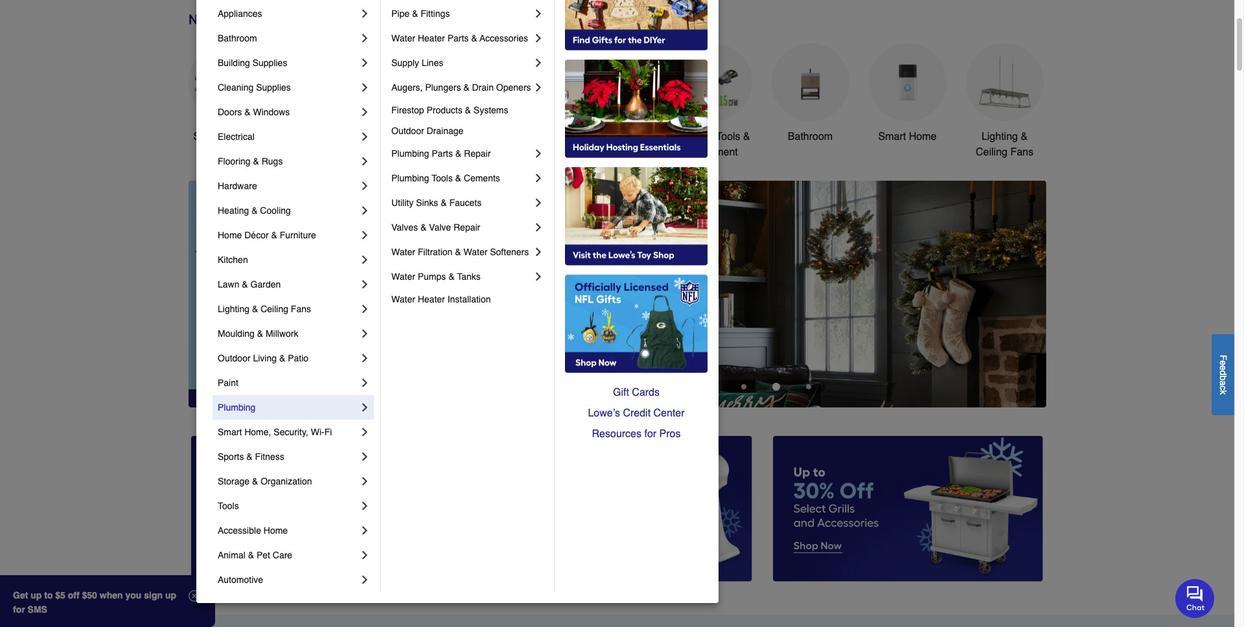 Task type: vqa. For each thing, say whether or not it's contained in the screenshot.
plus image inside Step 7 button
no



Task type: locate. For each thing, give the bounding box(es) containing it.
drain
[[472, 82, 494, 93]]

supplies up cleaning supplies at the top left of the page
[[253, 58, 287, 68]]

water up supply
[[392, 33, 415, 43]]

& inside storage & organization link
[[252, 476, 258, 487]]

scroll to item #5 element
[[791, 383, 825, 391]]

officially licensed n f l gifts. shop now. image
[[565, 275, 708, 373]]

0 vertical spatial faucets
[[616, 131, 653, 143]]

0 horizontal spatial faucets
[[450, 198, 482, 208]]

flooring
[[218, 156, 251, 167]]

lighting & ceiling fans
[[976, 131, 1034, 158], [218, 304, 311, 314]]

1 vertical spatial supplies
[[256, 82, 291, 93]]

chevron right image for automotive
[[358, 574, 371, 587]]

0 vertical spatial bathroom
[[218, 33, 257, 43]]

parts inside 'water heater parts & accessories' link
[[448, 33, 469, 43]]

all
[[220, 131, 232, 143]]

0 vertical spatial heater
[[418, 33, 445, 43]]

1 horizontal spatial ceiling
[[976, 146, 1008, 158]]

tools down plumbing parts & repair
[[432, 173, 453, 183]]

accessible
[[218, 526, 261, 536]]

christmas decorations
[[491, 131, 547, 158]]

automotive
[[218, 575, 263, 585]]

parts down pipe & fittings link
[[448, 33, 469, 43]]

$5
[[55, 591, 65, 601]]

repair
[[464, 148, 491, 159], [454, 222, 481, 233]]

0 horizontal spatial fans
[[291, 304, 311, 314]]

2 e from the top
[[1219, 365, 1229, 370]]

kitchen inside "link"
[[579, 131, 614, 143]]

pet
[[257, 550, 270, 561]]

to
[[44, 591, 53, 601]]

tools inside plumbing tools & cements link
[[432, 173, 453, 183]]

f e e d b a c k
[[1219, 355, 1229, 395]]

repair down utility sinks & faucets "link"
[[454, 222, 481, 233]]

valves & valve repair
[[392, 222, 481, 233]]

1 horizontal spatial bathroom
[[788, 131, 833, 143]]

heater down pumps
[[418, 294, 445, 305]]

pumps
[[418, 272, 446, 282]]

sms
[[28, 605, 47, 615]]

for
[[645, 429, 657, 440], [13, 605, 25, 615]]

1 horizontal spatial lighting & ceiling fans link
[[966, 43, 1044, 160]]

f
[[1219, 355, 1229, 360]]

1 vertical spatial ceiling
[[261, 304, 288, 314]]

1 vertical spatial for
[[13, 605, 25, 615]]

0 vertical spatial repair
[[464, 148, 491, 159]]

1 vertical spatial plumbing
[[392, 173, 429, 183]]

k
[[1219, 390, 1229, 395]]

organization
[[261, 476, 312, 487]]

supplies inside "link"
[[256, 82, 291, 93]]

chevron right image for storage & organization
[[358, 475, 371, 488]]

0 horizontal spatial lighting & ceiling fans link
[[218, 297, 358, 322]]

chevron right image for smart home, security, wi-fi
[[358, 426, 371, 439]]

1 horizontal spatial fans
[[1011, 146, 1034, 158]]

tools link
[[383, 43, 461, 145], [218, 494, 358, 519]]

heating & cooling
[[218, 206, 291, 216]]

chevron right image for valves & valve repair
[[532, 221, 545, 234]]

chevron right image for plumbing tools & cements
[[532, 172, 545, 185]]

chevron right image for water heater parts & accessories
[[532, 32, 545, 45]]

& inside plumbing parts & repair link
[[456, 148, 462, 159]]

1 horizontal spatial kitchen
[[579, 131, 614, 143]]

tools down storage
[[218, 501, 239, 511]]

1 vertical spatial bathroom
[[788, 131, 833, 143]]

plumbing up "utility"
[[392, 173, 429, 183]]

moulding & millwork link
[[218, 322, 358, 346]]

smart home link
[[869, 43, 947, 145]]

kitchen
[[579, 131, 614, 143], [218, 255, 248, 265]]

bathroom link
[[218, 26, 358, 51], [772, 43, 850, 145]]

2 heater from the top
[[418, 294, 445, 305]]

& inside outdoor tools & equipment
[[744, 131, 751, 143]]

lighting inside lighting & ceiling fans
[[982, 131, 1018, 143]]

heater inside 'water heater parts & accessories' link
[[418, 33, 445, 43]]

repair for plumbing parts & repair
[[464, 148, 491, 159]]

1 vertical spatial lighting & ceiling fans
[[218, 304, 311, 314]]

smart for smart home
[[879, 131, 906, 143]]

outdoor
[[392, 126, 424, 136], [676, 131, 714, 143], [218, 353, 251, 364]]

heater up lines at the top left
[[418, 33, 445, 43]]

moulding & millwork
[[218, 329, 299, 339]]

doors & windows
[[218, 107, 290, 117]]

& inside home décor & furniture 'link'
[[271, 230, 277, 241]]

paint
[[218, 378, 239, 388]]

supplies for building supplies
[[253, 58, 287, 68]]

plumbing down outdoor drainage
[[392, 148, 429, 159]]

kitchen link
[[218, 248, 358, 272]]

0 horizontal spatial kitchen
[[218, 255, 248, 265]]

chevron right image for plumbing parts & repair
[[532, 147, 545, 160]]

1 horizontal spatial smart
[[879, 131, 906, 143]]

living
[[253, 353, 277, 364]]

1 vertical spatial fans
[[291, 304, 311, 314]]

electrical link
[[218, 124, 358, 149]]

hurry — order your gifts by 2 p m on 12/23/23 for same-day delivery. image
[[188, 626, 1047, 628]]

credit
[[623, 408, 651, 419]]

chevron right image for paint
[[358, 377, 371, 390]]

outdoor down firestop
[[392, 126, 424, 136]]

firestop products & systems
[[392, 105, 509, 115]]

0 horizontal spatial up
[[31, 591, 42, 601]]

parts down drainage
[[432, 148, 453, 159]]

installation
[[448, 294, 491, 305]]

0 horizontal spatial for
[[13, 605, 25, 615]]

for down the get
[[13, 605, 25, 615]]

fitness
[[255, 452, 284, 462]]

water filtration & water softeners link
[[392, 240, 532, 264]]

0 vertical spatial tools link
[[383, 43, 461, 145]]

sinks
[[416, 198, 438, 208]]

when
[[100, 591, 123, 601]]

plumbing for plumbing parts & repair
[[392, 148, 429, 159]]

0 vertical spatial supplies
[[253, 58, 287, 68]]

2 vertical spatial home
[[264, 526, 288, 536]]

accessible home link
[[218, 519, 358, 543]]

repair for valves & valve repair
[[454, 222, 481, 233]]

water for water filtration & water softeners
[[392, 247, 415, 257]]

paint link
[[218, 371, 358, 395]]

outdoor up equipment
[[676, 131, 714, 143]]

chevron right image for moulding & millwork
[[358, 327, 371, 340]]

pros
[[660, 429, 681, 440]]

garden
[[251, 279, 281, 290]]

0 horizontal spatial tools link
[[218, 494, 358, 519]]

wi-
[[311, 427, 325, 438]]

water heater parts & accessories link
[[392, 26, 532, 51]]

augers, plungers & drain openers
[[392, 82, 531, 93]]

outdoor inside outdoor tools & equipment
[[676, 131, 714, 143]]

home inside accessible home link
[[264, 526, 288, 536]]

rugs
[[262, 156, 283, 167]]

$50
[[82, 591, 97, 601]]

resources for pros link
[[565, 424, 708, 445]]

a
[[1219, 381, 1229, 386]]

pipe
[[392, 8, 410, 19]]

1 horizontal spatial faucets
[[616, 131, 653, 143]]

water left arrow left image
[[392, 294, 415, 305]]

parts inside plumbing parts & repair link
[[432, 148, 453, 159]]

plumbing
[[392, 148, 429, 159], [392, 173, 429, 183], [218, 403, 256, 413]]

1 vertical spatial home
[[218, 230, 242, 241]]

2 up from the left
[[165, 591, 176, 601]]

smart
[[879, 131, 906, 143], [218, 427, 242, 438]]

outdoor down moulding
[[218, 353, 251, 364]]

repair down outdoor drainage link
[[464, 148, 491, 159]]

deals
[[234, 131, 261, 143]]

outdoor living & patio link
[[218, 346, 358, 371]]

heater inside water heater installation link
[[418, 294, 445, 305]]

lowe's credit center link
[[565, 403, 708, 424]]

&
[[412, 8, 418, 19], [471, 33, 477, 43], [464, 82, 470, 93], [465, 105, 471, 115], [245, 107, 251, 117], [744, 131, 751, 143], [1021, 131, 1028, 143], [456, 148, 462, 159], [253, 156, 259, 167], [455, 173, 462, 183], [441, 198, 447, 208], [252, 206, 258, 216], [421, 222, 427, 233], [271, 230, 277, 241], [455, 247, 461, 257], [449, 272, 455, 282], [242, 279, 248, 290], [252, 304, 258, 314], [257, 329, 263, 339], [279, 353, 285, 364], [247, 452, 253, 462], [252, 476, 258, 487], [248, 550, 254, 561]]

tools up equipment
[[717, 131, 741, 143]]

moulding
[[218, 329, 255, 339]]

chevron right image for cleaning supplies
[[358, 81, 371, 94]]

0 vertical spatial for
[[645, 429, 657, 440]]

e up b
[[1219, 365, 1229, 370]]

0 horizontal spatial outdoor
[[218, 353, 251, 364]]

0 horizontal spatial smart
[[218, 427, 242, 438]]

& inside doors & windows link
[[245, 107, 251, 117]]

up left to
[[31, 591, 42, 601]]

1 horizontal spatial lighting & ceiling fans
[[976, 131, 1034, 158]]

lighting & ceiling fans link
[[966, 43, 1044, 160], [218, 297, 358, 322]]

utility sinks & faucets link
[[392, 191, 532, 215]]

1 horizontal spatial outdoor
[[392, 126, 424, 136]]

chevron right image for pipe & fittings
[[532, 7, 545, 20]]

2 vertical spatial plumbing
[[218, 403, 256, 413]]

chevron right image for hardware
[[358, 180, 371, 193]]

animal & pet care
[[218, 550, 292, 561]]

& inside plumbing tools & cements link
[[455, 173, 462, 183]]

1 horizontal spatial tools link
[[383, 43, 461, 145]]

0 vertical spatial lighting
[[982, 131, 1018, 143]]

0 vertical spatial ceiling
[[976, 146, 1008, 158]]

chevron right image for electrical
[[358, 130, 371, 143]]

utility
[[392, 198, 414, 208]]

chevron right image for accessible home
[[358, 524, 371, 537]]

chevron right image for lighting & ceiling fans
[[358, 303, 371, 316]]

bathroom
[[218, 33, 257, 43], [788, 131, 833, 143]]

chevron right image
[[358, 7, 371, 20], [358, 32, 371, 45], [532, 32, 545, 45], [358, 130, 371, 143], [358, 155, 371, 168], [532, 172, 545, 185], [358, 180, 371, 193], [532, 221, 545, 234], [358, 253, 371, 266], [532, 270, 545, 283], [358, 278, 371, 291], [358, 377, 371, 390], [358, 401, 371, 414], [358, 426, 371, 439], [358, 475, 371, 488], [358, 549, 371, 562], [358, 574, 371, 587]]

1 vertical spatial smart
[[218, 427, 242, 438]]

home inside smart home link
[[909, 131, 937, 143]]

chevron right image for flooring & rugs
[[358, 155, 371, 168]]

1 vertical spatial repair
[[454, 222, 481, 233]]

for inside the get up to $5 off $50 when you sign up for sms
[[13, 605, 25, 615]]

faucets
[[616, 131, 653, 143], [450, 198, 482, 208]]

chevron right image for outdoor living & patio
[[358, 352, 371, 365]]

e up d
[[1219, 360, 1229, 365]]

0 vertical spatial home
[[909, 131, 937, 143]]

ceiling
[[976, 146, 1008, 158], [261, 304, 288, 314]]

water
[[392, 33, 415, 43], [392, 247, 415, 257], [464, 247, 488, 257], [392, 272, 415, 282], [392, 294, 415, 305]]

0 vertical spatial smart
[[879, 131, 906, 143]]

2 horizontal spatial outdoor
[[676, 131, 714, 143]]

animal & pet care link
[[218, 543, 358, 568]]

e
[[1219, 360, 1229, 365], [1219, 365, 1229, 370]]

0 vertical spatial kitchen
[[579, 131, 614, 143]]

1 horizontal spatial lighting
[[982, 131, 1018, 143]]

home
[[909, 131, 937, 143], [218, 230, 242, 241], [264, 526, 288, 536]]

lawn
[[218, 279, 240, 290]]

1 horizontal spatial up
[[165, 591, 176, 601]]

0 vertical spatial parts
[[448, 33, 469, 43]]

décor
[[245, 230, 269, 241]]

firestop products & systems link
[[392, 100, 545, 121]]

plumbing down paint
[[218, 403, 256, 413]]

1 horizontal spatial home
[[264, 526, 288, 536]]

chevron right image for lawn & garden
[[358, 278, 371, 291]]

chevron right image for building supplies
[[358, 56, 371, 69]]

up right sign
[[165, 591, 176, 601]]

for left pros
[[645, 429, 657, 440]]

0 horizontal spatial lighting
[[218, 304, 250, 314]]

1 vertical spatial parts
[[432, 148, 453, 159]]

0 horizontal spatial ceiling
[[261, 304, 288, 314]]

supplies up the windows
[[256, 82, 291, 93]]

1 vertical spatial faucets
[[450, 198, 482, 208]]

0 horizontal spatial lighting & ceiling fans
[[218, 304, 311, 314]]

outdoor tools & equipment
[[676, 131, 751, 158]]

0 horizontal spatial home
[[218, 230, 242, 241]]

& inside 'water heater parts & accessories' link
[[471, 33, 477, 43]]

water left pumps
[[392, 272, 415, 282]]

& inside the heating & cooling link
[[252, 206, 258, 216]]

1 horizontal spatial for
[[645, 429, 657, 440]]

1 vertical spatial heater
[[418, 294, 445, 305]]

cooling
[[260, 206, 291, 216]]

appliances
[[218, 8, 262, 19]]

supply lines
[[392, 58, 444, 68]]

2 horizontal spatial home
[[909, 131, 937, 143]]

chevron right image for water pumps & tanks
[[532, 270, 545, 283]]

chevron right image for plumbing
[[358, 401, 371, 414]]

chevron right image for doors & windows
[[358, 106, 371, 119]]

up to 30 percent off select grills and accessories. image
[[773, 436, 1044, 582]]

fi
[[325, 427, 332, 438]]

1 vertical spatial kitchen
[[218, 255, 248, 265]]

0 vertical spatial plumbing
[[392, 148, 429, 159]]

1 horizontal spatial bathroom link
[[772, 43, 850, 145]]

& inside water filtration & water softeners link
[[455, 247, 461, 257]]

heater
[[418, 33, 445, 43], [418, 294, 445, 305]]

1 heater from the top
[[418, 33, 445, 43]]

water down valves
[[392, 247, 415, 257]]

chevron right image
[[532, 7, 545, 20], [358, 56, 371, 69], [532, 56, 545, 69], [358, 81, 371, 94], [532, 81, 545, 94], [358, 106, 371, 119], [532, 147, 545, 160], [532, 196, 545, 209], [358, 204, 371, 217], [358, 229, 371, 242], [532, 246, 545, 259], [358, 303, 371, 316], [358, 327, 371, 340], [358, 352, 371, 365], [358, 451, 371, 464], [358, 500, 371, 513], [358, 524, 371, 537]]



Task type: describe. For each thing, give the bounding box(es) containing it.
flooring & rugs link
[[218, 149, 358, 174]]

home for accessible home
[[264, 526, 288, 536]]

1 vertical spatial lighting & ceiling fans link
[[218, 297, 358, 322]]

kitchen for kitchen faucets
[[579, 131, 614, 143]]

get up to 2 free select tools or batteries when you buy 1 with select purchases. image
[[191, 436, 461, 582]]

openers
[[496, 82, 531, 93]]

kitchen faucets link
[[577, 43, 655, 145]]

building supplies link
[[218, 51, 358, 75]]

water for water heater installation
[[392, 294, 415, 305]]

water for water heater parts & accessories
[[392, 33, 415, 43]]

cleaning supplies link
[[218, 75, 358, 100]]

get up to $5 off $50 when you sign up for sms
[[13, 591, 176, 615]]

plumbing tools & cements
[[392, 173, 500, 183]]

& inside lawn & garden link
[[242, 279, 248, 290]]

building supplies
[[218, 58, 287, 68]]

scroll to item #2 image
[[698, 384, 729, 389]]

home for smart home
[[909, 131, 937, 143]]

chevron right image for utility sinks & faucets
[[532, 196, 545, 209]]

0 vertical spatial lighting & ceiling fans
[[976, 131, 1034, 158]]

water pumps & tanks link
[[392, 264, 532, 289]]

scroll to item #3 image
[[729, 384, 760, 389]]

up to 35 percent off select small appliances. image
[[482, 436, 753, 582]]

outdoor for outdoor drainage
[[392, 126, 424, 136]]

water up tanks
[[464, 247, 488, 257]]

& inside pipe & fittings link
[[412, 8, 418, 19]]

chevron right image for water filtration & water softeners
[[532, 246, 545, 259]]

storage & organization link
[[218, 469, 358, 494]]

storage & organization
[[218, 476, 312, 487]]

scroll to item #4 image
[[760, 384, 791, 389]]

christmas
[[496, 131, 542, 143]]

flooring & rugs
[[218, 156, 283, 167]]

arrow right image
[[1023, 294, 1036, 307]]

accessories
[[480, 33, 528, 43]]

0 vertical spatial lighting & ceiling fans link
[[966, 43, 1044, 160]]

decorations
[[491, 146, 547, 158]]

lawn & garden
[[218, 279, 281, 290]]

& inside "moulding & millwork" link
[[257, 329, 263, 339]]

smart home, security, wi-fi
[[218, 427, 332, 438]]

0 horizontal spatial bathroom link
[[218, 26, 358, 51]]

1 vertical spatial lighting
[[218, 304, 250, 314]]

doors & windows link
[[218, 100, 358, 124]]

0 horizontal spatial bathroom
[[218, 33, 257, 43]]

& inside valves & valve repair link
[[421, 222, 427, 233]]

lowe's credit center
[[588, 408, 685, 419]]

kitchen faucets
[[579, 131, 653, 143]]

heater for installation
[[418, 294, 445, 305]]

tools inside outdoor tools & equipment
[[717, 131, 741, 143]]

home inside home décor & furniture 'link'
[[218, 230, 242, 241]]

chevron right image for appliances
[[358, 7, 371, 20]]

d
[[1219, 370, 1229, 376]]

lawn & garden link
[[218, 272, 358, 297]]

chevron right image for animal & pet care
[[358, 549, 371, 562]]

tanks
[[457, 272, 481, 282]]

& inside augers, plungers & drain openers link
[[464, 82, 470, 93]]

plumbing link
[[218, 395, 358, 420]]

equipment
[[689, 146, 738, 158]]

resources
[[592, 429, 642, 440]]

shop these last-minute gifts. $99 or less. quantities are limited and won't last. image
[[188, 181, 398, 408]]

resources for pros
[[592, 429, 681, 440]]

home décor & furniture
[[218, 230, 316, 241]]

smart for smart home, security, wi-fi
[[218, 427, 242, 438]]

windows
[[253, 107, 290, 117]]

& inside firestop products & systems link
[[465, 105, 471, 115]]

& inside sports & fitness 'link'
[[247, 452, 253, 462]]

chevron right image for supply lines
[[532, 56, 545, 69]]

valves & valve repair link
[[392, 215, 532, 240]]

chevron right image for heating & cooling
[[358, 204, 371, 217]]

& inside flooring & rugs link
[[253, 156, 259, 167]]

patio
[[288, 353, 309, 364]]

& inside "outdoor living & patio" link
[[279, 353, 285, 364]]

sign
[[144, 591, 163, 601]]

supplies for cleaning supplies
[[256, 82, 291, 93]]

& inside utility sinks & faucets "link"
[[441, 198, 447, 208]]

firestop
[[392, 105, 424, 115]]

center
[[654, 408, 685, 419]]

supply lines link
[[392, 51, 532, 75]]

outdoor drainage link
[[392, 121, 545, 141]]

kitchen for kitchen
[[218, 255, 248, 265]]

get
[[13, 591, 28, 601]]

outdoor drainage
[[392, 126, 464, 136]]

plumbing for plumbing tools & cements
[[392, 173, 429, 183]]

water for water pumps & tanks
[[392, 272, 415, 282]]

heater for parts
[[418, 33, 445, 43]]

75 percent off all artificial christmas trees, holiday lights and more. image
[[418, 181, 1047, 408]]

0 vertical spatial fans
[[1011, 146, 1034, 158]]

storage
[[218, 476, 250, 487]]

chevron right image for sports & fitness
[[358, 451, 371, 464]]

shop all deals link
[[188, 43, 266, 145]]

1 e from the top
[[1219, 360, 1229, 365]]

plumbing tools & cements link
[[392, 166, 532, 191]]

smart home, security, wi-fi link
[[218, 420, 358, 445]]

outdoor tools & equipment link
[[675, 43, 752, 160]]

visit the lowe's toy shop. image
[[565, 167, 708, 266]]

lowe's
[[588, 408, 620, 419]]

utility sinks & faucets
[[392, 198, 482, 208]]

chevron right image for home décor & furniture
[[358, 229, 371, 242]]

plumbing parts & repair
[[392, 148, 491, 159]]

chevron right image for augers, plungers & drain openers
[[532, 81, 545, 94]]

building
[[218, 58, 250, 68]]

shop
[[193, 131, 218, 143]]

cleaning
[[218, 82, 254, 93]]

gift cards
[[613, 387, 660, 399]]

outdoor for outdoor living & patio
[[218, 353, 251, 364]]

gift
[[613, 387, 629, 399]]

chevron right image for bathroom
[[358, 32, 371, 45]]

c
[[1219, 386, 1229, 390]]

cleaning supplies
[[218, 82, 291, 93]]

pipe & fittings link
[[392, 1, 532, 26]]

tools up plumbing parts & repair
[[410, 131, 434, 143]]

& inside water pumps & tanks link
[[449, 272, 455, 282]]

you
[[125, 591, 142, 601]]

& inside animal & pet care link
[[248, 550, 254, 561]]

outdoor for outdoor tools & equipment
[[676, 131, 714, 143]]

systems
[[474, 105, 509, 115]]

gift cards link
[[565, 382, 708, 403]]

chevron right image for kitchen
[[358, 253, 371, 266]]

drainage
[[427, 126, 464, 136]]

plungers
[[425, 82, 461, 93]]

water pumps & tanks
[[392, 272, 481, 282]]

outdoor living & patio
[[218, 353, 309, 364]]

chevron right image for tools
[[358, 500, 371, 513]]

find gifts for the diyer. image
[[565, 0, 708, 51]]

products
[[427, 105, 463, 115]]

animal
[[218, 550, 246, 561]]

smart home
[[879, 131, 937, 143]]

b
[[1219, 376, 1229, 381]]

holiday hosting essentials. image
[[565, 60, 708, 158]]

new deals every day during 25 days of deals image
[[188, 8, 1047, 30]]

chat invite button image
[[1176, 579, 1216, 618]]

valves
[[392, 222, 418, 233]]

water heater installation link
[[392, 289, 545, 310]]

f e e d b a c k button
[[1212, 334, 1235, 415]]

1 vertical spatial tools link
[[218, 494, 358, 519]]

shop all deals
[[193, 131, 261, 143]]

arrow left image
[[429, 294, 442, 307]]

1 up from the left
[[31, 591, 42, 601]]

sports & fitness link
[[218, 445, 358, 469]]

supply
[[392, 58, 419, 68]]

softeners
[[490, 247, 529, 257]]



